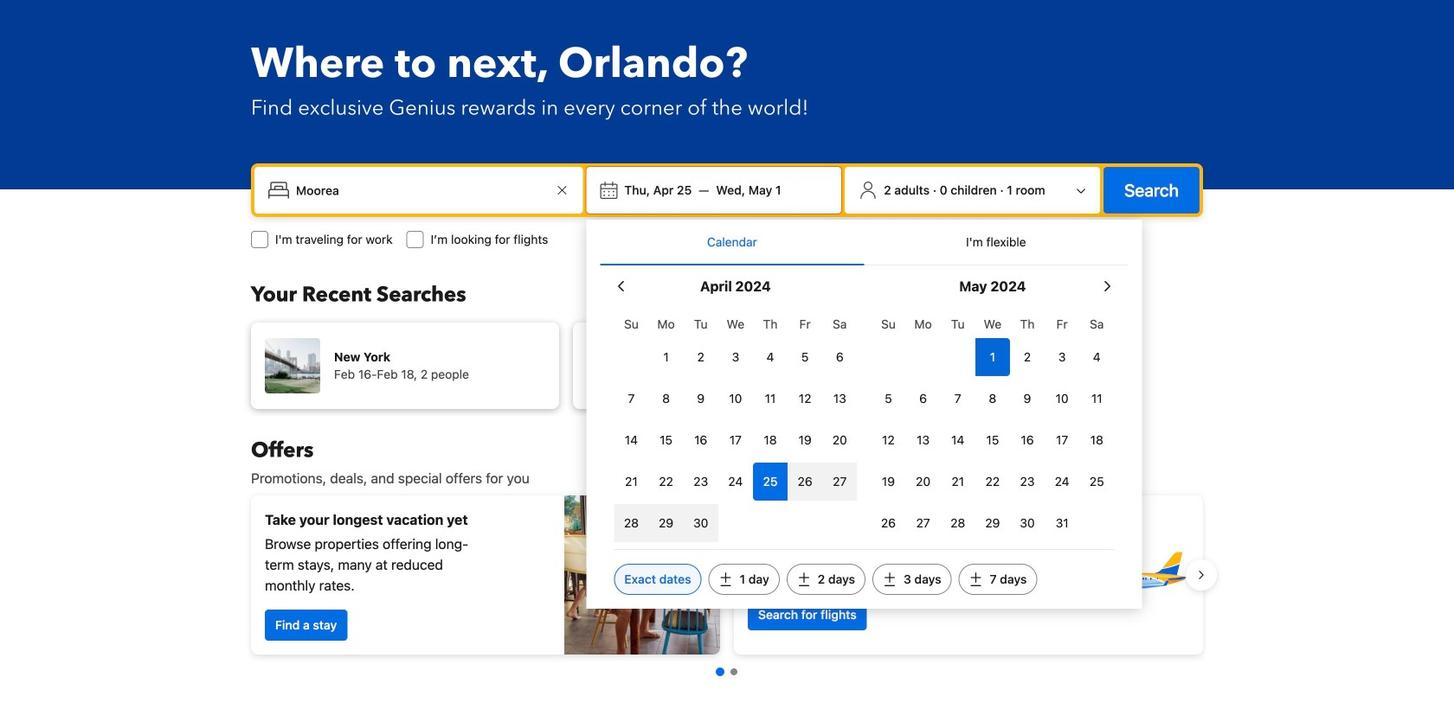 Task type: vqa. For each thing, say whether or not it's contained in the screenshot.
"27 April 2024" checkbox
yes



Task type: describe. For each thing, give the bounding box(es) containing it.
28 April 2024 checkbox
[[614, 505, 649, 543]]

4 April 2024 checkbox
[[753, 338, 788, 377]]

15 April 2024 checkbox
[[649, 422, 684, 460]]

1 May 2024 checkbox
[[975, 338, 1010, 377]]

7 May 2024 checkbox
[[941, 380, 975, 418]]

20 May 2024 checkbox
[[906, 463, 941, 501]]

3 May 2024 checkbox
[[1045, 338, 1080, 377]]

26 April 2024 checkbox
[[788, 463, 823, 501]]

19 April 2024 checkbox
[[788, 422, 823, 460]]

30 April 2024 checkbox
[[684, 505, 718, 543]]

18 May 2024 checkbox
[[1080, 422, 1114, 460]]

15 May 2024 checkbox
[[975, 422, 1010, 460]]

1 grid from the left
[[614, 307, 857, 543]]

13 April 2024 checkbox
[[823, 380, 857, 418]]

5 April 2024 checkbox
[[788, 338, 823, 377]]

9 April 2024 checkbox
[[684, 380, 718, 418]]

3 April 2024 checkbox
[[718, 338, 753, 377]]

30 May 2024 checkbox
[[1010, 505, 1045, 543]]

9 May 2024 checkbox
[[1010, 380, 1045, 418]]

14 April 2024 checkbox
[[614, 422, 649, 460]]

11 May 2024 checkbox
[[1080, 380, 1114, 418]]

8 May 2024 checkbox
[[975, 380, 1010, 418]]

10 April 2024 checkbox
[[718, 380, 753, 418]]

12 April 2024 checkbox
[[788, 380, 823, 418]]

24 May 2024 checkbox
[[1045, 463, 1080, 501]]

29 April 2024 checkbox
[[649, 505, 684, 543]]

20 April 2024 checkbox
[[823, 422, 857, 460]]

6 April 2024 checkbox
[[823, 338, 857, 377]]

8 April 2024 checkbox
[[649, 380, 684, 418]]

24 April 2024 checkbox
[[718, 463, 753, 501]]

23 May 2024 checkbox
[[1010, 463, 1045, 501]]

2 grid from the left
[[871, 307, 1114, 543]]

16 April 2024 checkbox
[[684, 422, 718, 460]]

22 May 2024 checkbox
[[975, 463, 1010, 501]]



Task type: locate. For each thing, give the bounding box(es) containing it.
21 May 2024 checkbox
[[941, 463, 975, 501]]

17 May 2024 checkbox
[[1045, 422, 1080, 460]]

cell
[[975, 335, 1010, 377], [753, 460, 788, 501], [788, 460, 823, 501], [823, 460, 857, 501], [614, 501, 649, 543], [649, 501, 684, 543], [684, 501, 718, 543]]

23 April 2024 checkbox
[[684, 463, 718, 501]]

22 April 2024 checkbox
[[649, 463, 684, 501]]

19 May 2024 checkbox
[[871, 463, 906, 501]]

25 April 2024 checkbox
[[753, 463, 788, 501]]

Where are you going? field
[[289, 175, 552, 206]]

21 April 2024 checkbox
[[614, 463, 649, 501]]

18 April 2024 checkbox
[[753, 422, 788, 460]]

take your longest vacation yet image
[[564, 496, 720, 655]]

fly away to your dream vacation image
[[1068, 515, 1189, 636]]

2 May 2024 checkbox
[[1010, 338, 1045, 377]]

7 April 2024 checkbox
[[614, 380, 649, 418]]

14 May 2024 checkbox
[[941, 422, 975, 460]]

11 April 2024 checkbox
[[753, 380, 788, 418]]

27 April 2024 checkbox
[[823, 463, 857, 501]]

17 April 2024 checkbox
[[718, 422, 753, 460]]

31 May 2024 checkbox
[[1045, 505, 1080, 543]]

grid
[[614, 307, 857, 543], [871, 307, 1114, 543]]

13 May 2024 checkbox
[[906, 422, 941, 460]]

5 May 2024 checkbox
[[871, 380, 906, 418]]

2 April 2024 checkbox
[[684, 338, 718, 377]]

6 May 2024 checkbox
[[906, 380, 941, 418]]

25 May 2024 checkbox
[[1080, 463, 1114, 501]]

region
[[237, 489, 1217, 662]]

0 horizontal spatial grid
[[614, 307, 857, 543]]

progress bar
[[716, 668, 738, 677]]

16 May 2024 checkbox
[[1010, 422, 1045, 460]]

1 horizontal spatial grid
[[871, 307, 1114, 543]]

4 May 2024 checkbox
[[1080, 338, 1114, 377]]

12 May 2024 checkbox
[[871, 422, 906, 460]]

29 May 2024 checkbox
[[975, 505, 1010, 543]]

tab list
[[600, 220, 1128, 267]]

28 May 2024 checkbox
[[941, 505, 975, 543]]

10 May 2024 checkbox
[[1045, 380, 1080, 418]]

26 May 2024 checkbox
[[871, 505, 906, 543]]

1 April 2024 checkbox
[[649, 338, 684, 377]]

27 May 2024 checkbox
[[906, 505, 941, 543]]



